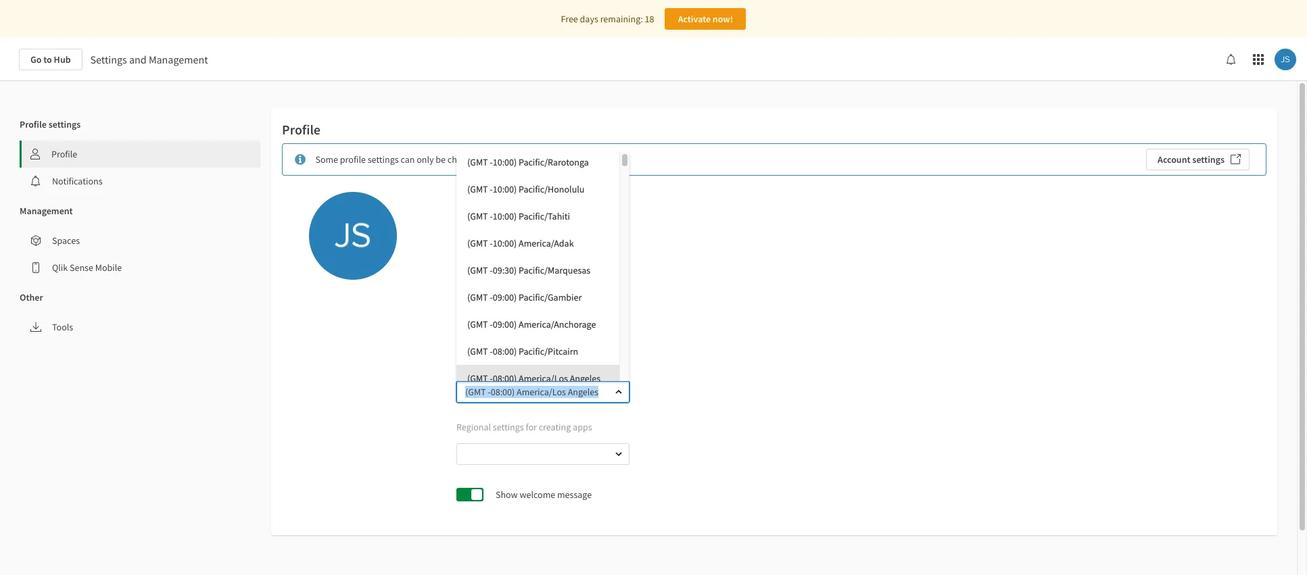 Task type: locate. For each thing, give the bounding box(es) containing it.
2 10:00) from the top
[[493, 183, 517, 195]]

-
[[490, 156, 493, 168], [490, 183, 493, 195], [490, 210, 493, 222], [490, 237, 493, 249], [490, 264, 493, 276], [490, 291, 493, 303], [490, 318, 493, 330], [490, 345, 493, 357], [490, 372, 493, 384]]

- right jacob
[[490, 210, 493, 222]]

- left language
[[490, 291, 493, 303]]

- right name
[[490, 183, 493, 195]]

1 vertical spatial management
[[20, 205, 73, 217]]

3 10:00) from the top
[[493, 210, 517, 222]]

1 vertical spatial 09:00)
[[493, 318, 517, 330]]

08:00) for pacific/pitcairn
[[493, 345, 517, 357]]

profile up 'some' at the left top
[[282, 121, 320, 138]]

4 (gmt from the top
[[467, 237, 488, 249]]

settings
[[90, 53, 127, 66]]

creating
[[539, 421, 571, 434]]

1 horizontal spatial profile
[[51, 148, 77, 160]]

(gmt for (gmt -10:00) pacific/rarotonga
[[467, 156, 488, 168]]

09:00)
[[493, 291, 517, 303], [493, 318, 517, 330]]

1 10:00) from the top
[[493, 156, 517, 168]]

profile down the go in the top left of the page
[[20, 118, 47, 130]]

alert
[[282, 143, 1266, 176]]

jacob simon image
[[1275, 49, 1296, 70], [309, 192, 397, 280]]

(gmt
[[467, 156, 488, 168], [467, 183, 488, 195], [467, 210, 488, 222], [467, 237, 488, 249], [467, 264, 488, 276], [467, 291, 488, 303], [467, 318, 488, 330], [467, 345, 488, 357], [467, 372, 488, 384]]

tools link
[[20, 314, 260, 341]]

(gmt -09:30) pacific/marquesas
[[467, 264, 590, 276]]

(gmt up time zone at the left of the page
[[467, 345, 488, 357]]

management
[[149, 53, 208, 66], [20, 205, 73, 217]]

- left your
[[490, 156, 493, 168]]

0 horizontal spatial jacob simon image
[[309, 192, 397, 280]]

spaces
[[52, 235, 80, 247]]

0 horizontal spatial account
[[513, 153, 545, 166]]

(gmt left your
[[467, 156, 488, 168]]

list box
[[456, 148, 629, 392]]

zone
[[478, 359, 497, 371]]

08:00) up zone
[[493, 345, 517, 357]]

qlik
[[52, 262, 68, 274]]

1 09:00) from the top
[[493, 291, 517, 303]]

management right and
[[149, 53, 208, 66]]

(gmt down time zone at the left of the page
[[467, 372, 488, 384]]

management up spaces
[[20, 205, 73, 217]]

profile up the notifications
[[51, 148, 77, 160]]

pacific/honolulu
[[519, 183, 584, 195]]

0 vertical spatial 09:00)
[[493, 291, 517, 303]]

free
[[561, 13, 578, 25]]

(gmt -08:00) america/los angeles
[[467, 372, 600, 384]]

- for (gmt -10:00) pacific/tahiti
[[490, 210, 493, 222]]

be
[[436, 153, 446, 166]]

go to hub link
[[19, 49, 82, 70]]

1 - from the top
[[490, 156, 493, 168]]

to
[[43, 53, 52, 66]]

(gmt left language
[[467, 291, 488, 303]]

qlik sense mobile link
[[20, 254, 260, 281]]

1 (gmt from the top
[[467, 156, 488, 168]]

close image
[[615, 388, 623, 396]]

- for (gmt -10:00) pacific/rarotonga
[[490, 156, 493, 168]]

2 - from the top
[[490, 183, 493, 195]]

(gmt down email on the left of the page
[[467, 264, 488, 276]]

10:00) for pacific/honolulu
[[493, 183, 517, 195]]

- up zone
[[490, 345, 493, 357]]

other
[[20, 291, 43, 304]]

welcome
[[520, 489, 555, 501]]

8 - from the top
[[490, 345, 493, 357]]

10:00) up (gmt -10:00) america/adak
[[493, 210, 517, 222]]

09:00) for america/anchorage
[[493, 318, 517, 330]]

1 horizontal spatial management
[[149, 53, 208, 66]]

10:00) down simon
[[493, 237, 517, 249]]

name jacob simon
[[456, 194, 515, 226]]

settings for profile settings
[[48, 118, 81, 130]]

changed
[[447, 153, 481, 166]]

09:00) for pacific/gambier
[[493, 291, 517, 303]]

2 09:00) from the top
[[493, 318, 517, 330]]

mobile
[[95, 262, 122, 274]]

0 vertical spatial jacob simon image
[[1275, 49, 1296, 70]]

5 (gmt from the top
[[467, 264, 488, 276]]

4 10:00) from the top
[[493, 237, 517, 249]]

and
[[129, 53, 147, 66]]

9 (gmt from the top
[[467, 372, 488, 384]]

09:00) down language
[[493, 318, 517, 330]]

4 - from the top
[[490, 237, 493, 249]]

now!
[[713, 13, 733, 25]]

list box containing (gmt -10:00) pacific/rarotonga
[[456, 148, 629, 392]]

10:00) right in
[[493, 156, 517, 168]]

10:00)
[[493, 156, 517, 168], [493, 183, 517, 195], [493, 210, 517, 222], [493, 237, 517, 249]]

10:00) for pacific/tahiti
[[493, 210, 517, 222]]

(gmt for (gmt -08:00) america/los angeles
[[467, 372, 488, 384]]

- down the preferred language
[[490, 318, 493, 330]]

08:00) down zone
[[493, 372, 517, 384]]

(gmt -10:00) pacific/tahiti
[[467, 210, 570, 222]]

go to hub
[[30, 53, 71, 66]]

10:00) down your
[[493, 183, 517, 195]]

6 (gmt from the top
[[467, 291, 488, 303]]

america/adak
[[519, 237, 574, 249]]

preferred
[[456, 297, 493, 309]]

open image
[[615, 326, 623, 334]]

08:00) for america/los
[[493, 372, 517, 384]]

sense
[[70, 262, 93, 274]]

- for (gmt -10:00) america/adak
[[490, 237, 493, 249]]

None text field
[[458, 381, 603, 403], [458, 444, 603, 465], [458, 381, 603, 403], [458, 444, 603, 465]]

5 - from the top
[[490, 264, 493, 276]]

7 (gmt from the top
[[467, 318, 488, 330]]

8 (gmt from the top
[[467, 345, 488, 357]]

(gmt -08:00) pacific/pitcairn
[[467, 345, 578, 357]]

notifications link
[[20, 168, 260, 195]]

- up the preferred language
[[490, 264, 493, 276]]

1 vertical spatial 08:00)
[[493, 372, 517, 384]]

account
[[513, 153, 545, 166], [1158, 153, 1190, 166]]

account inside account settings link
[[1158, 153, 1190, 166]]

6 - from the top
[[490, 291, 493, 303]]

simon
[[486, 212, 515, 226]]

only
[[417, 153, 434, 166]]

go
[[30, 53, 42, 66]]

10:00) for pacific/rarotonga
[[493, 156, 517, 168]]

(gmt down preferred
[[467, 318, 488, 330]]

- right email on the left of the page
[[490, 237, 493, 249]]

settings
[[48, 118, 81, 130], [368, 153, 399, 166], [1192, 153, 1225, 166], [493, 421, 524, 434]]

(gmt down jacob
[[467, 237, 488, 249]]

3 - from the top
[[490, 210, 493, 222]]

(gmt up jacob
[[467, 183, 488, 195]]

simonjacob477@gmail.com
[[456, 264, 582, 277]]

0 vertical spatial 08:00)
[[493, 345, 517, 357]]

- for (gmt -08:00) america/los angeles
[[490, 372, 493, 384]]

(gmt for (gmt -08:00) pacific/pitcairn
[[467, 345, 488, 357]]

- for (gmt -09:30) pacific/marquesas
[[490, 264, 493, 276]]

angeles
[[570, 372, 600, 384]]

2 08:00) from the top
[[493, 372, 517, 384]]

(gmt down name
[[467, 210, 488, 222]]

09:00) down 09:30)
[[493, 291, 517, 303]]

regional
[[456, 421, 491, 434]]

1 horizontal spatial account
[[1158, 153, 1190, 166]]

08:00)
[[493, 345, 517, 357], [493, 372, 517, 384]]

2 account from the left
[[1158, 153, 1190, 166]]

3 (gmt from the top
[[467, 210, 488, 222]]

can
[[401, 153, 415, 166]]

7 - from the top
[[490, 318, 493, 330]]

2 (gmt from the top
[[467, 183, 488, 195]]

- down zone
[[490, 372, 493, 384]]

profile
[[20, 118, 47, 130], [282, 121, 320, 138], [51, 148, 77, 160]]

1 08:00) from the top
[[493, 345, 517, 357]]

(gmt -09:00) pacific/gambier
[[467, 291, 582, 303]]

(gmt for (gmt -10:00) pacific/tahiti
[[467, 210, 488, 222]]

1 account from the left
[[513, 153, 545, 166]]

9 - from the top
[[490, 372, 493, 384]]



Task type: vqa. For each thing, say whether or not it's contained in the screenshot.
filters to the right
no



Task type: describe. For each thing, give the bounding box(es) containing it.
pacific/rarotonga
[[519, 156, 589, 168]]

profile
[[340, 153, 366, 166]]

time
[[456, 359, 476, 371]]

your
[[493, 153, 511, 166]]

- for (gmt -09:00) america/anchorage
[[490, 318, 493, 330]]

activate
[[678, 13, 711, 25]]

- for (gmt -09:00) pacific/gambier
[[490, 291, 493, 303]]

apps
[[573, 421, 592, 434]]

account settings
[[1158, 153, 1225, 166]]

(gmt -10:00) pacific/honolulu
[[467, 183, 584, 195]]

0 horizontal spatial profile
[[20, 118, 47, 130]]

pacific/marquesas
[[519, 264, 590, 276]]

settings and management
[[90, 53, 208, 66]]

email
[[456, 245, 479, 258]]

name
[[456, 194, 480, 206]]

qlik sense mobile
[[52, 262, 122, 274]]

some profile settings can only be changed in your account settings.
[[315, 153, 580, 166]]

spaces link
[[20, 227, 260, 254]]

pacific/gambier
[[519, 291, 582, 303]]

(gmt for (gmt -10:00) america/adak
[[467, 237, 488, 249]]

0 vertical spatial management
[[149, 53, 208, 66]]

(gmt -09:00) america/anchorage
[[467, 318, 596, 330]]

(gmt for (gmt -09:00) pacific/gambier
[[467, 291, 488, 303]]

time zone
[[456, 359, 497, 371]]

message
[[557, 489, 592, 501]]

0 horizontal spatial management
[[20, 205, 73, 217]]

america/los
[[519, 372, 568, 384]]

preferred language
[[456, 297, 532, 309]]

activate now! link
[[665, 8, 746, 30]]

settings.
[[547, 153, 580, 166]]

open image
[[615, 451, 623, 459]]

hub
[[54, 53, 71, 66]]

tools
[[52, 321, 73, 333]]

- for (gmt -08:00) pacific/pitcairn
[[490, 345, 493, 357]]

alert containing some profile settings can only be changed in your account settings.
[[282, 143, 1266, 176]]

(gmt for (gmt -09:30) pacific/marquesas
[[467, 264, 488, 276]]

settings for regional settings for creating apps
[[493, 421, 524, 434]]

- for (gmt -10:00) pacific/honolulu
[[490, 183, 493, 195]]

profile settings
[[20, 118, 81, 130]]

free days remaining: 18
[[561, 13, 654, 25]]

show welcome message
[[496, 489, 592, 501]]

for
[[526, 421, 537, 434]]

(gmt for (gmt -09:00) america/anchorage
[[467, 318, 488, 330]]

notifications
[[52, 175, 102, 187]]

(gmt for (gmt -10:00) pacific/honolulu
[[467, 183, 488, 195]]

america/anchorage
[[519, 318, 596, 330]]

regional settings for creating apps
[[456, 421, 592, 434]]

1 horizontal spatial jacob simon image
[[1275, 49, 1296, 70]]

18
[[645, 13, 654, 25]]

remaining:
[[600, 13, 643, 25]]

show
[[496, 489, 518, 501]]

in
[[483, 153, 491, 166]]

(gmt -10:00) america/adak
[[467, 237, 574, 249]]

jacob
[[456, 212, 484, 226]]

settings for account settings
[[1192, 153, 1225, 166]]

10:00) for america/adak
[[493, 237, 517, 249]]

2 horizontal spatial profile
[[282, 121, 320, 138]]

(gmt -10:00) pacific/rarotonga
[[467, 156, 589, 168]]

pacific/tahiti
[[519, 210, 570, 222]]

activate now!
[[678, 13, 733, 25]]

email simonjacob477@gmail.com
[[456, 245, 582, 277]]

days
[[580, 13, 598, 25]]

language
[[495, 297, 532, 309]]

profile link
[[22, 141, 260, 168]]

pacific/pitcairn
[[519, 345, 578, 357]]

1 vertical spatial jacob simon image
[[309, 192, 397, 280]]

some
[[315, 153, 338, 166]]

account settings link
[[1146, 149, 1250, 170]]

09:30)
[[493, 264, 517, 276]]



